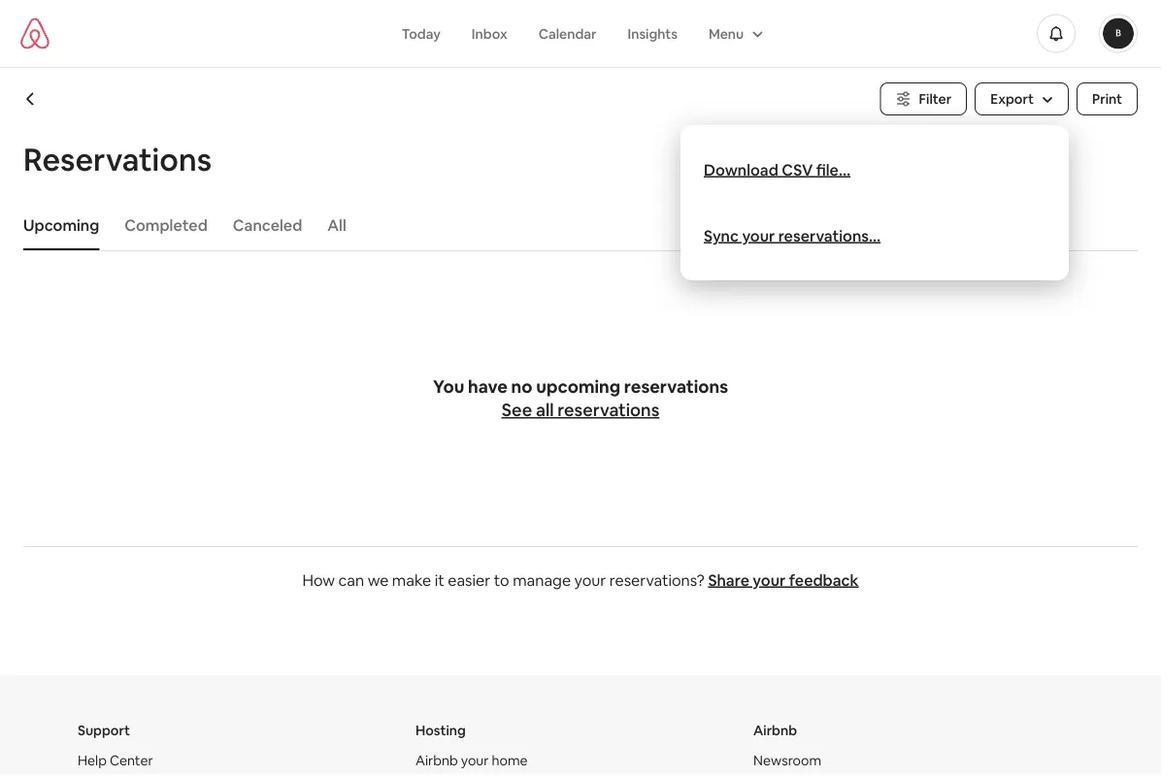 Task type: vqa. For each thing, say whether or not it's contained in the screenshot.
Airbnb to the left
yes



Task type: describe. For each thing, give the bounding box(es) containing it.
easier
[[448, 571, 491, 590]]

it
[[435, 571, 445, 590]]

your right sync
[[742, 226, 775, 246]]

upcoming
[[536, 376, 621, 399]]

print
[[1093, 90, 1123, 108]]

0 vertical spatial reservations
[[624, 376, 728, 399]]

airbnb for airbnb
[[754, 723, 797, 740]]

you have no upcoming reservations see all reservations
[[433, 376, 728, 422]]

have
[[468, 376, 508, 399]]

help center
[[78, 753, 153, 770]]

inbox link
[[456, 15, 523, 52]]

airbnb for airbnb your home
[[416, 753, 458, 770]]

insights
[[628, 25, 678, 42]]

airbnb your home
[[416, 753, 528, 770]]

sync your reservations… button
[[704, 226, 881, 246]]

help
[[78, 753, 107, 770]]

help center link
[[78, 753, 153, 770]]

airbnb your home link
[[416, 753, 528, 770]]

sync
[[704, 226, 739, 246]]

to
[[494, 571, 510, 590]]

your left home
[[461, 753, 489, 770]]

file…
[[817, 160, 851, 180]]

share your feedback button
[[708, 571, 859, 590]]

how
[[302, 571, 335, 590]]

go back image
[[23, 91, 39, 107]]

home
[[492, 753, 528, 770]]

export
[[991, 90, 1034, 108]]

export button
[[975, 83, 1069, 116]]

calendar link
[[523, 15, 612, 52]]

csv
[[782, 160, 813, 180]]

can
[[339, 571, 364, 590]]

feedback
[[789, 571, 859, 590]]

support
[[78, 723, 130, 740]]

your right manage
[[574, 571, 606, 590]]

make
[[392, 571, 431, 590]]

all button
[[318, 206, 356, 245]]



Task type: locate. For each thing, give the bounding box(es) containing it.
tab list
[[14, 200, 1138, 251]]

hosting
[[416, 723, 466, 740]]

completed
[[125, 215, 208, 235]]

manage
[[513, 571, 571, 590]]

airbnb
[[754, 723, 797, 740], [416, 753, 458, 770]]

download
[[704, 160, 779, 180]]

today
[[402, 25, 441, 42]]

reservations…
[[779, 226, 881, 246]]

upcoming button
[[14, 206, 109, 245]]

how can we make it easier to manage your reservations? share your feedback
[[302, 571, 859, 590]]

canceled button
[[223, 206, 312, 245]]

you
[[433, 376, 465, 399]]

today link
[[386, 15, 456, 52]]

1 vertical spatial airbnb
[[416, 753, 458, 770]]

see all reservations button
[[502, 399, 660, 422]]

0 horizontal spatial airbnb
[[416, 753, 458, 770]]

group
[[693, 15, 775, 52]]

1 horizontal spatial airbnb
[[754, 723, 797, 740]]

we
[[368, 571, 389, 590]]

no
[[511, 376, 533, 399]]

newsroom link
[[754, 753, 822, 770]]

your
[[742, 226, 775, 246], [574, 571, 606, 590], [753, 571, 786, 590], [461, 753, 489, 770]]

sync your reservations…
[[704, 226, 881, 246]]

your right "share" in the right of the page
[[753, 571, 786, 590]]

insights link
[[612, 15, 693, 52]]

reservations
[[624, 376, 728, 399], [558, 399, 660, 422]]

reservations
[[23, 139, 212, 180]]

share
[[708, 571, 750, 590]]

tab list containing upcoming
[[14, 200, 1138, 251]]

reservations?
[[610, 571, 705, 590]]

print button
[[1077, 83, 1138, 116]]

upcoming
[[23, 215, 99, 235]]

download csv file…
[[704, 160, 851, 180]]

airbnb down hosting
[[416, 753, 458, 770]]

inbox
[[472, 25, 508, 42]]

center
[[110, 753, 153, 770]]

filter
[[919, 90, 952, 108]]

completed button
[[115, 206, 217, 245]]

filter button
[[880, 83, 967, 116]]

0 vertical spatial airbnb
[[754, 723, 797, 740]]

see
[[502, 399, 532, 422]]

all
[[328, 215, 346, 235]]

newsroom
[[754, 753, 822, 770]]

all
[[536, 399, 554, 422]]

1 vertical spatial reservations
[[558, 399, 660, 422]]

download csv file… button
[[704, 160, 851, 180]]

airbnb up newsroom link
[[754, 723, 797, 740]]

calendar
[[539, 25, 597, 42]]

canceled
[[233, 215, 302, 235]]



